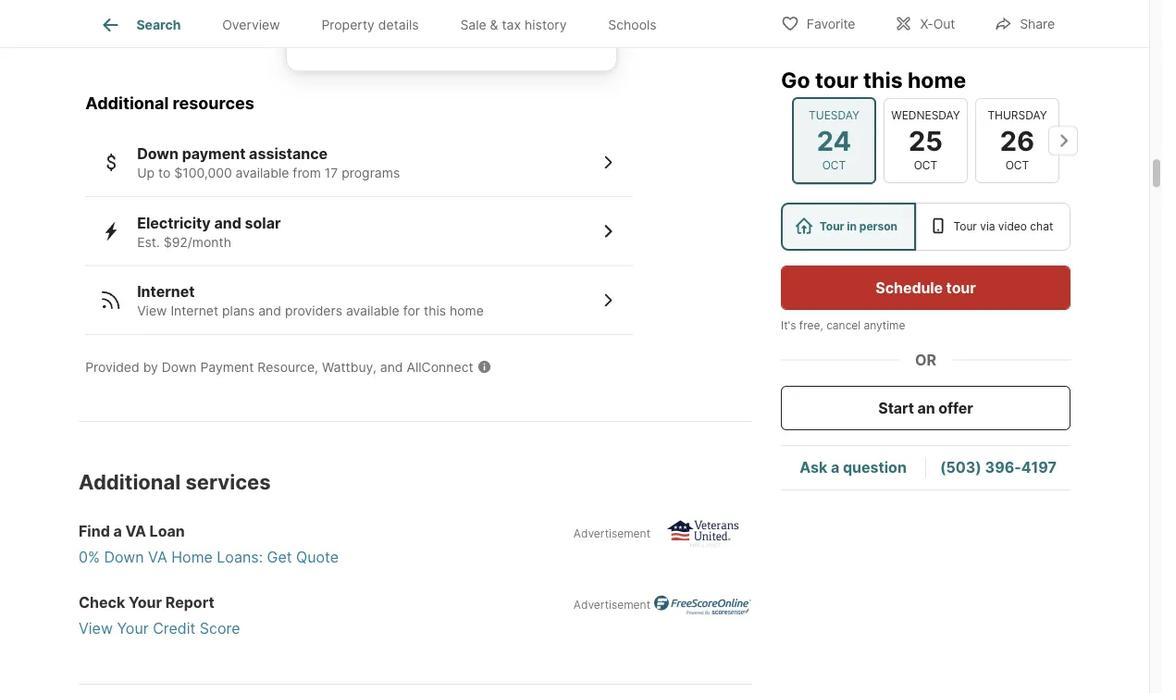 Task type: locate. For each thing, give the bounding box(es) containing it.
tour inside button
[[947, 279, 976, 297]]

1 horizontal spatial view
[[137, 304, 167, 319]]

a inside find a va loan 0% down va home loans: get quote
[[113, 523, 122, 541]]

1 vertical spatial tour
[[947, 279, 976, 297]]

find
[[361, 0, 387, 16], [79, 523, 110, 541]]

down payment assistance up to $100,000 available from 17 programs
[[137, 145, 400, 181]]

schools
[[608, 17, 657, 33]]

wednesday
[[892, 109, 961, 122]]

tour right 'schedule'
[[947, 279, 976, 297]]

internet
[[137, 283, 195, 301], [171, 304, 219, 319]]

find inside find a va loan 0% down va home loans: get quote
[[79, 523, 110, 541]]

home down involved
[[497, 17, 534, 32]]

home inside internet view internet plans and providers available for this home
[[450, 304, 484, 319]]

2 oct from the left
[[914, 159, 938, 172]]

this
[[864, 67, 903, 93], [424, 304, 446, 319]]

1 oct from the left
[[823, 159, 846, 172]]

va
[[125, 523, 146, 541], [148, 549, 167, 567]]

1 vertical spatial and
[[258, 304, 281, 319]]

0 vertical spatial your
[[129, 594, 162, 612]]

credit
[[153, 620, 196, 638]]

lightbulb icon image
[[309, 0, 346, 37]]

allconnect
[[407, 360, 474, 375]]

free,
[[800, 319, 824, 332]]

home up guide.
[[361, 17, 395, 32]]

the
[[415, 0, 435, 16]]

a up buying
[[577, 0, 584, 16]]

this right for
[[424, 304, 446, 319]]

and inside internet view internet plans and providers available for this home
[[258, 304, 281, 319]]

view down check
[[79, 620, 113, 638]]

home down loan
[[171, 549, 213, 567]]

by
[[143, 360, 158, 375]]

1 vertical spatial a
[[831, 459, 840, 477]]

0 horizontal spatial home
[[171, 549, 213, 567]]

home inside find out the main costs involved in a home purchase in our
[[361, 17, 395, 32]]

tour
[[820, 220, 845, 233], [954, 220, 977, 233]]

1 horizontal spatial find
[[361, 0, 387, 16]]

additional up up
[[85, 93, 169, 113]]

available inside down payment assistance up to $100,000 available from 17 programs
[[236, 166, 289, 181]]

0 vertical spatial down
[[137, 145, 179, 163]]

a left loan
[[113, 523, 122, 541]]

get
[[267, 549, 292, 567]]

in
[[562, 0, 573, 16], [459, 17, 470, 32], [847, 220, 857, 233]]

1 vertical spatial this
[[424, 304, 446, 319]]

internet left the plans
[[171, 304, 219, 319]]

1 horizontal spatial a
[[577, 0, 584, 16]]

1 vertical spatial find
[[79, 523, 110, 541]]

2 vertical spatial a
[[113, 523, 122, 541]]

1 advertisement from the top
[[574, 528, 651, 541]]

home
[[361, 17, 395, 32], [908, 67, 967, 93], [450, 304, 484, 319]]

history
[[525, 17, 567, 33]]

share
[[1020, 16, 1055, 32]]

oct down 24
[[823, 159, 846, 172]]

1 horizontal spatial and
[[258, 304, 281, 319]]

available
[[236, 166, 289, 181], [346, 304, 400, 319]]

down right by
[[162, 360, 197, 375]]

additional up loan
[[79, 470, 181, 495]]

1 tour from the left
[[820, 220, 845, 233]]

home up wednesday
[[908, 67, 967, 93]]

0 horizontal spatial find
[[79, 523, 110, 541]]

thursday
[[988, 109, 1048, 122]]

go tour this home
[[781, 67, 967, 93]]

2 horizontal spatial in
[[847, 220, 857, 233]]

main
[[438, 0, 468, 16]]

report
[[166, 594, 215, 612]]

tour left person
[[820, 220, 845, 233]]

(503) 396-4197
[[940, 459, 1057, 477]]

va down loan
[[148, 549, 167, 567]]

additional services
[[79, 470, 271, 495]]

a right ask
[[831, 459, 840, 477]]

available inside internet view internet plans and providers available for this home
[[346, 304, 400, 319]]

0 horizontal spatial tour
[[820, 220, 845, 233]]

x-out button
[[879, 4, 971, 42]]

list box
[[781, 203, 1071, 251]]

2 tour from the left
[[954, 220, 977, 233]]

wattbuy,
[[322, 360, 377, 375]]

involved
[[508, 0, 559, 16]]

$92/month
[[164, 235, 232, 250]]

tooltip
[[287, 0, 961, 71]]

find out the main costs involved in a home purchase in our
[[361, 0, 584, 32]]

1 horizontal spatial home
[[497, 17, 534, 32]]

it's free, cancel anytime
[[781, 319, 906, 332]]

oct for 24
[[823, 159, 846, 172]]

0 horizontal spatial a
[[113, 523, 122, 541]]

find up 0%
[[79, 523, 110, 541]]

None button
[[792, 97, 877, 184], [884, 98, 968, 183], [976, 98, 1060, 183], [792, 97, 877, 184], [884, 98, 968, 183], [976, 98, 1060, 183]]

(503)
[[940, 459, 982, 477]]

0 vertical spatial additional
[[85, 93, 169, 113]]

find up the property details
[[361, 0, 387, 16]]

3 oct from the left
[[1006, 159, 1030, 172]]

0 vertical spatial find
[[361, 0, 387, 16]]

and right the plans
[[258, 304, 281, 319]]

a
[[577, 0, 584, 16], [831, 459, 840, 477], [113, 523, 122, 541]]

tour in person option
[[781, 203, 916, 251]]

tab list
[[79, 0, 693, 47]]

oct down 25
[[914, 159, 938, 172]]

0 vertical spatial this
[[864, 67, 903, 93]]

0 horizontal spatial view
[[79, 620, 113, 638]]

1 horizontal spatial this
[[864, 67, 903, 93]]

tour up tuesday
[[816, 67, 859, 93]]

electricity
[[137, 214, 211, 232]]

tour via video chat option
[[916, 203, 1071, 251]]

favorite
[[807, 16, 856, 32]]

1 vertical spatial view
[[79, 620, 113, 638]]

2 vertical spatial in
[[847, 220, 857, 233]]

oct inside tuesday 24 oct
[[823, 159, 846, 172]]

overview
[[222, 17, 280, 33]]

1 horizontal spatial tour
[[947, 279, 976, 297]]

view up by
[[137, 304, 167, 319]]

2 vertical spatial and
[[380, 360, 403, 375]]

additional
[[85, 93, 169, 113], [79, 470, 181, 495]]

home
[[497, 17, 534, 32], [171, 549, 213, 567]]

up
[[137, 166, 155, 181]]

your up credit
[[129, 594, 162, 612]]

internet down est.
[[137, 283, 195, 301]]

2 vertical spatial home
[[450, 304, 484, 319]]

tour left via
[[954, 220, 977, 233]]

2 vertical spatial down
[[104, 549, 144, 567]]

0 horizontal spatial va
[[125, 523, 146, 541]]

person
[[860, 220, 898, 233]]

loan
[[150, 523, 185, 541]]

next image
[[1049, 126, 1078, 155]]

0 vertical spatial va
[[125, 523, 146, 541]]

2 horizontal spatial oct
[[1006, 159, 1030, 172]]

0 vertical spatial home
[[361, 17, 395, 32]]

your down check
[[117, 620, 149, 638]]

0 horizontal spatial oct
[[823, 159, 846, 172]]

0 horizontal spatial in
[[459, 17, 470, 32]]

plans
[[222, 304, 255, 319]]

0 vertical spatial available
[[236, 166, 289, 181]]

tax
[[502, 17, 521, 33]]

tour in person
[[820, 220, 898, 233]]

0 vertical spatial home
[[497, 17, 534, 32]]

0 horizontal spatial and
[[214, 214, 241, 232]]

1 vertical spatial home
[[171, 549, 213, 567]]

schools tab
[[588, 3, 678, 47]]

0 vertical spatial a
[[577, 0, 584, 16]]

for
[[403, 304, 420, 319]]

search link
[[99, 14, 181, 36]]

guide.
[[361, 33, 402, 49]]

down
[[137, 145, 179, 163], [162, 360, 197, 375], [104, 549, 144, 567]]

down right 0%
[[104, 549, 144, 567]]

loans:
[[217, 549, 263, 567]]

in left our
[[459, 17, 470, 32]]

electricity and solar est. $92/month
[[137, 214, 281, 250]]

1 horizontal spatial tour
[[954, 220, 977, 233]]

and inside electricity and solar est. $92/month
[[214, 214, 241, 232]]

start an offer button
[[781, 386, 1071, 430]]

home right for
[[450, 304, 484, 319]]

available left for
[[346, 304, 400, 319]]

find a va loan 0% down va home loans: get quote
[[79, 523, 339, 567]]

1 vertical spatial home
[[908, 67, 967, 93]]

0 vertical spatial internet
[[137, 283, 195, 301]]

1 horizontal spatial available
[[346, 304, 400, 319]]

oct inside thursday 26 oct
[[1006, 159, 1030, 172]]

share button
[[979, 4, 1071, 42]]

2 horizontal spatial home
[[908, 67, 967, 93]]

tour for tour via video chat
[[954, 220, 977, 233]]

1 vertical spatial available
[[346, 304, 400, 319]]

1 horizontal spatial oct
[[914, 159, 938, 172]]

0 horizontal spatial this
[[424, 304, 446, 319]]

lightbulb icon element
[[309, 0, 361, 49]]

in left person
[[847, 220, 857, 233]]

property details tab
[[301, 3, 440, 47]]

1 vertical spatial additional
[[79, 470, 181, 495]]

1 vertical spatial internet
[[171, 304, 219, 319]]

oct inside 'wednesday 25 oct'
[[914, 159, 938, 172]]

0 horizontal spatial tour
[[816, 67, 859, 93]]

0 vertical spatial view
[[137, 304, 167, 319]]

available down assistance
[[236, 166, 289, 181]]

tuesday
[[809, 109, 860, 122]]

your
[[129, 594, 162, 612], [117, 620, 149, 638]]

down up "to" in the left top of the page
[[137, 145, 179, 163]]

and left solar at the top
[[214, 214, 241, 232]]

oct down 26
[[1006, 159, 1030, 172]]

home inside find a va loan 0% down va home loans: get quote
[[171, 549, 213, 567]]

anytime
[[864, 319, 906, 332]]

available for internet
[[346, 304, 400, 319]]

internet view internet plans and providers available for this home
[[137, 283, 484, 319]]

and right 'wattbuy,'
[[380, 360, 403, 375]]

in up buying
[[562, 0, 573, 16]]

purchase
[[399, 17, 455, 32]]

1 horizontal spatial va
[[148, 549, 167, 567]]

home buying guide.
[[361, 17, 581, 49]]

tour via video chat
[[954, 220, 1054, 233]]

2 advertisement from the top
[[574, 599, 651, 612]]

0 vertical spatial in
[[562, 0, 573, 16]]

(503) 396-4197 link
[[940, 459, 1057, 477]]

0 horizontal spatial available
[[236, 166, 289, 181]]

find inside find out the main costs involved in a home purchase in our
[[361, 0, 387, 16]]

additional for additional services
[[79, 470, 181, 495]]

0 vertical spatial advertisement
[[574, 528, 651, 541]]

0 vertical spatial and
[[214, 214, 241, 232]]

1 vertical spatial advertisement
[[574, 599, 651, 612]]

0 vertical spatial tour
[[816, 67, 859, 93]]

or
[[916, 351, 937, 369]]

va left loan
[[125, 523, 146, 541]]

1 horizontal spatial home
[[450, 304, 484, 319]]

oct
[[823, 159, 846, 172], [914, 159, 938, 172], [1006, 159, 1030, 172]]

0 horizontal spatial home
[[361, 17, 395, 32]]

this up wednesday
[[864, 67, 903, 93]]

view
[[137, 304, 167, 319], [79, 620, 113, 638]]

2 horizontal spatial a
[[831, 459, 840, 477]]



Task type: describe. For each thing, give the bounding box(es) containing it.
schedule tour button
[[781, 266, 1071, 310]]

26
[[1001, 124, 1035, 157]]

property details
[[322, 17, 419, 33]]

1 vertical spatial va
[[148, 549, 167, 567]]

assistance
[[249, 145, 328, 163]]

provided
[[85, 360, 140, 375]]

advertisement for find a va loan 0% down va home loans: get quote
[[574, 528, 651, 541]]

out
[[391, 0, 411, 16]]

ask
[[800, 459, 828, 477]]

score
[[200, 620, 240, 638]]

25
[[909, 124, 943, 157]]

view inside check your report view your credit score
[[79, 620, 113, 638]]

oct for 25
[[914, 159, 938, 172]]

home buying guide. link
[[361, 17, 581, 49]]

start an offer
[[879, 399, 974, 417]]

via
[[981, 220, 996, 233]]

1 horizontal spatial in
[[562, 0, 573, 16]]

from
[[293, 166, 321, 181]]

tour for schedule
[[947, 279, 976, 297]]

0% down va home loans: get quote link
[[79, 547, 764, 569]]

buying
[[537, 17, 581, 32]]

x-out
[[921, 16, 956, 32]]

24
[[817, 124, 852, 157]]

an
[[918, 399, 936, 417]]

cancel
[[827, 319, 861, 332]]

additional resources
[[85, 93, 254, 113]]

wednesday 25 oct
[[892, 109, 961, 172]]

down inside find a va loan 0% down va home loans: get quote
[[104, 549, 144, 567]]

search
[[136, 17, 181, 33]]

in inside option
[[847, 220, 857, 233]]

providers
[[285, 304, 343, 319]]

1 vertical spatial your
[[117, 620, 149, 638]]

find for find out the main costs involved in a home purchase in our
[[361, 0, 387, 16]]

services
[[186, 470, 271, 495]]

a for find a va loan 0% down va home loans: get quote
[[113, 523, 122, 541]]

offer
[[939, 399, 974, 417]]

check
[[79, 594, 125, 612]]

thursday 26 oct
[[988, 109, 1048, 172]]

1 vertical spatial down
[[162, 360, 197, 375]]

resources
[[173, 93, 254, 113]]

provided by down payment resource, wattbuy, and allconnect
[[85, 360, 474, 375]]

tour for tour in person
[[820, 220, 845, 233]]

chat
[[1031, 220, 1054, 233]]

favorite button
[[765, 4, 872, 42]]

programs
[[342, 166, 400, 181]]

quote
[[296, 549, 339, 567]]

to
[[158, 166, 171, 181]]

available for assistance
[[236, 166, 289, 181]]

tour for go
[[816, 67, 859, 93]]

property
[[322, 17, 375, 33]]

list box containing tour in person
[[781, 203, 1071, 251]]

find for find a va loan 0% down va home loans: get quote
[[79, 523, 110, 541]]

x-
[[921, 16, 934, 32]]

resource,
[[258, 360, 318, 375]]

home inside home buying guide.
[[497, 17, 534, 32]]

tab list containing search
[[79, 0, 693, 47]]

video
[[999, 220, 1028, 233]]

$100,000
[[174, 166, 232, 181]]

sale & tax history tab
[[440, 3, 588, 47]]

check your report view your credit score
[[79, 594, 240, 638]]

additional for additional resources
[[85, 93, 169, 113]]

start
[[879, 399, 915, 417]]

this inside internet view internet plans and providers available for this home
[[424, 304, 446, 319]]

view your credit score link
[[79, 618, 764, 640]]

396-
[[986, 459, 1022, 477]]

est.
[[137, 235, 160, 250]]

advertisement for check your report view your credit score
[[574, 599, 651, 612]]

schedule
[[876, 279, 943, 297]]

17
[[325, 166, 338, 181]]

a for ask a question
[[831, 459, 840, 477]]

ask a question link
[[800, 459, 907, 477]]

ask a question
[[800, 459, 907, 477]]

view inside internet view internet plans and providers available for this home
[[137, 304, 167, 319]]

payment
[[182, 145, 246, 163]]

sale & tax history
[[460, 17, 567, 33]]

1 vertical spatial in
[[459, 17, 470, 32]]

tuesday 24 oct
[[809, 109, 860, 172]]

solar
[[245, 214, 281, 232]]

down inside down payment assistance up to $100,000 available from 17 programs
[[137, 145, 179, 163]]

question
[[843, 459, 907, 477]]

oct for 26
[[1006, 159, 1030, 172]]

it's
[[781, 319, 797, 332]]

costs
[[471, 0, 504, 16]]

tooltip containing find out the main costs involved in a home purchase in our
[[287, 0, 961, 71]]

2 horizontal spatial and
[[380, 360, 403, 375]]

details
[[378, 17, 419, 33]]

payment
[[200, 360, 254, 375]]

go
[[781, 67, 811, 93]]

a inside find out the main costs involved in a home purchase in our
[[577, 0, 584, 16]]

overview tab
[[202, 3, 301, 47]]

our
[[473, 17, 493, 32]]

schedule tour
[[876, 279, 976, 297]]

sale
[[460, 17, 487, 33]]

0%
[[79, 549, 100, 567]]



Task type: vqa. For each thing, say whether or not it's contained in the screenshot.
Tour via video chat 'option'
yes



